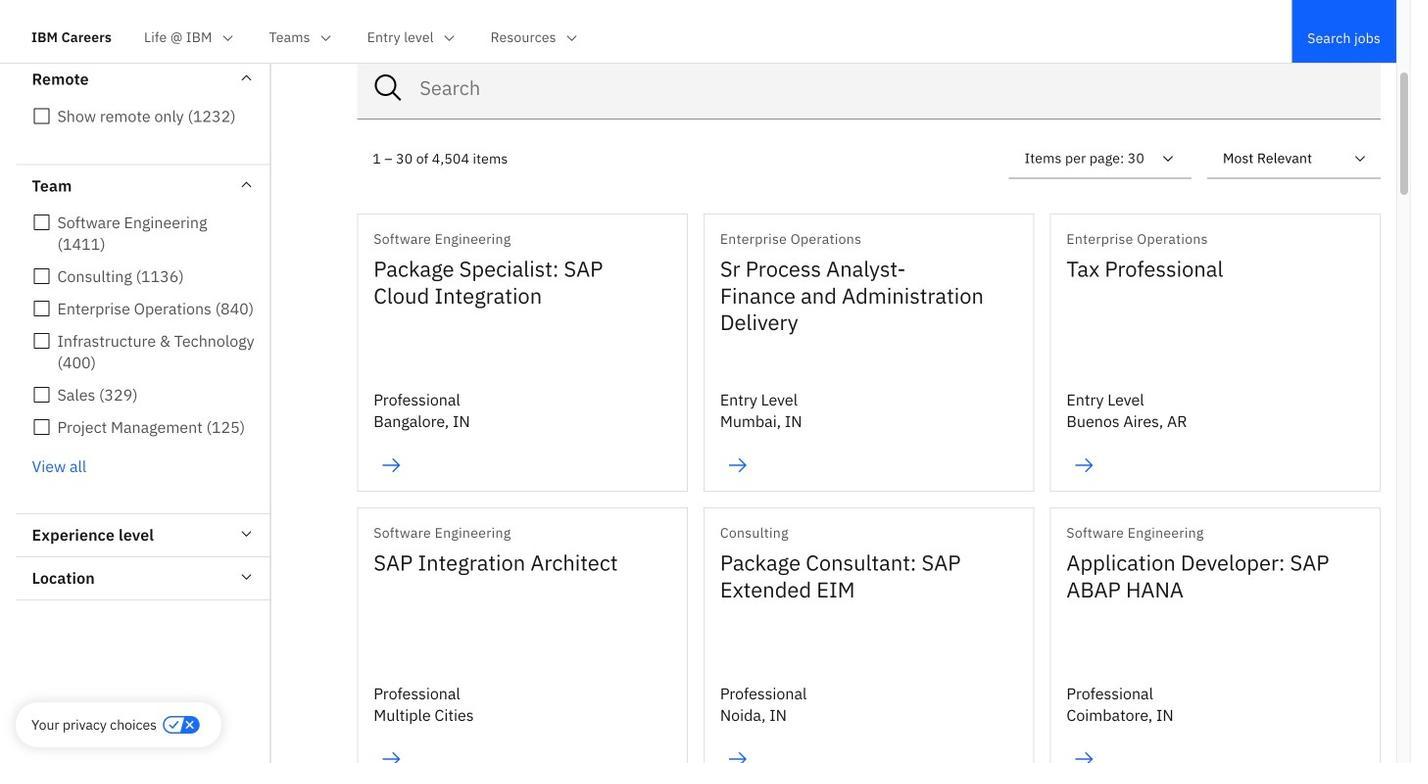 Task type: vqa. For each thing, say whether or not it's contained in the screenshot.
Your Privacy Choices element
yes



Task type: describe. For each thing, give the bounding box(es) containing it.
your privacy choices element
[[31, 714, 157, 736]]



